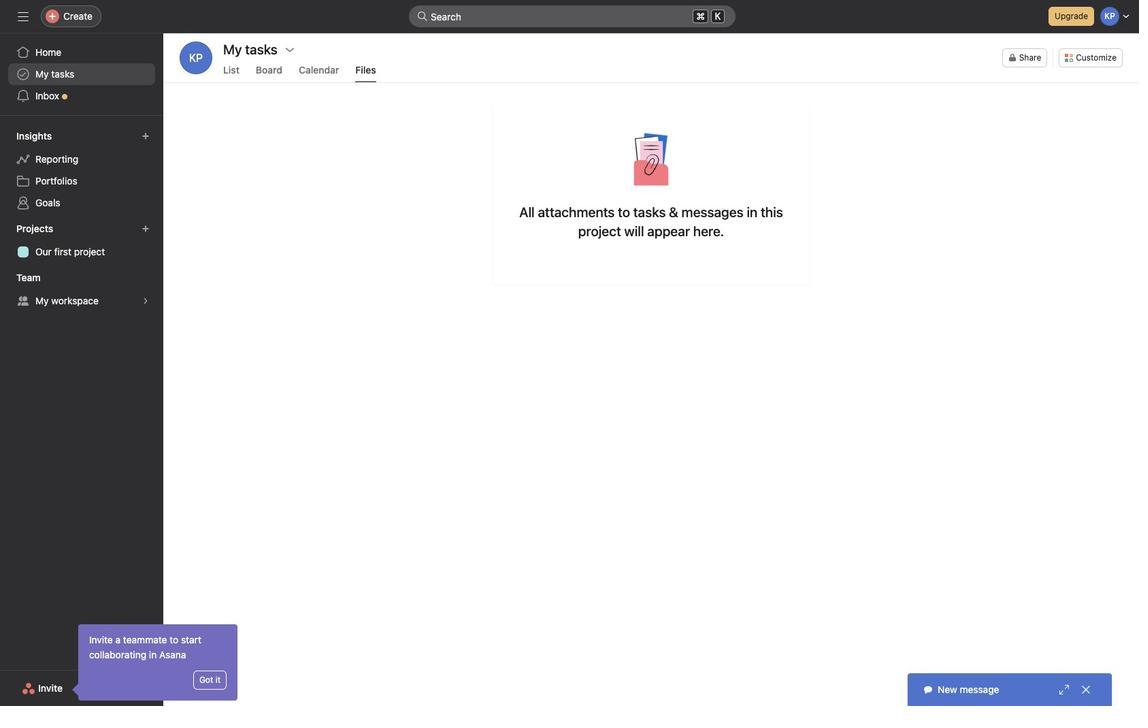 Task type: describe. For each thing, give the bounding box(es) containing it.
Search tasks, projects, and more text field
[[409, 5, 736, 27]]

kp button
[[180, 42, 212, 74]]

prominent image
[[417, 11, 428, 22]]

global element
[[0, 33, 163, 115]]

board link
[[256, 64, 283, 82]]

collaborating
[[89, 649, 146, 660]]

invite for invite a teammate to start collaborating in asana got it
[[89, 634, 113, 645]]

upgrade
[[1055, 11, 1089, 21]]

show options image
[[285, 44, 295, 55]]

calendar
[[299, 64, 339, 76]]

list link
[[223, 64, 240, 82]]

list
[[223, 64, 240, 76]]

create
[[63, 10, 93, 22]]

home
[[35, 46, 61, 58]]

create button
[[41, 5, 101, 27]]

team
[[16, 272, 41, 283]]

projects
[[16, 223, 53, 234]]

new message
[[938, 684, 1000, 695]]

reporting
[[35, 153, 78, 165]]

invite a teammate to start collaborating in asana tooltip
[[74, 624, 238, 701]]

first
[[54, 246, 71, 257]]

customize
[[1077, 52, 1117, 63]]

&
[[669, 204, 679, 220]]

insights
[[16, 130, 52, 142]]

invite for invite
[[38, 682, 63, 694]]

to inside the all attachments to tasks & messages in this project will appear here.
[[618, 204, 631, 220]]

in for messages
[[747, 204, 758, 220]]

our
[[35, 246, 52, 257]]

my for my tasks
[[35, 68, 49, 80]]

share button
[[1003, 48, 1048, 67]]

portfolios
[[35, 175, 77, 187]]

our first project
[[35, 246, 105, 257]]

share
[[1020, 52, 1042, 63]]

see details, my workspace image
[[142, 297, 150, 305]]

goals link
[[8, 192, 155, 214]]

invite a teammate to start collaborating in asana got it
[[89, 634, 221, 685]]

close image
[[1081, 684, 1092, 695]]

customize button
[[1060, 48, 1123, 67]]

upgrade button
[[1049, 7, 1095, 26]]

portfolios link
[[8, 170, 155, 192]]

it
[[216, 675, 221, 685]]

invite button
[[13, 676, 72, 701]]

a
[[115, 634, 121, 645]]

teammate
[[123, 634, 167, 645]]

my workspace link
[[8, 290, 155, 312]]

expand new message image
[[1059, 684, 1070, 695]]



Task type: locate. For each thing, give the bounding box(es) containing it.
teams element
[[0, 266, 163, 315]]

to up will
[[618, 204, 631, 220]]

1 vertical spatial tasks
[[634, 204, 666, 220]]

invite inside invite a teammate to start collaborating in asana got it
[[89, 634, 113, 645]]

kp
[[189, 52, 203, 64]]

my tasks
[[223, 42, 278, 57]]

my inside global element
[[35, 68, 49, 80]]

tasks down home
[[51, 68, 74, 80]]

inbox
[[35, 90, 59, 101]]

my
[[35, 68, 49, 80], [35, 295, 49, 306]]

project down the attachments
[[579, 223, 621, 239]]

0 horizontal spatial to
[[170, 634, 179, 645]]

our first project link
[[8, 241, 155, 263]]

0 horizontal spatial in
[[149, 649, 157, 660]]

my down team popup button
[[35, 295, 49, 306]]

⌘
[[697, 10, 705, 22]]

files link
[[356, 64, 376, 82]]

to up "asana"
[[170, 634, 179, 645]]

in left this
[[747, 204, 758, 220]]

0 vertical spatial in
[[747, 204, 758, 220]]

my inside teams element
[[35, 295, 49, 306]]

1 vertical spatial to
[[170, 634, 179, 645]]

all attachments to tasks & messages in this project will appear here.
[[520, 204, 784, 239]]

got it button
[[193, 671, 227, 690]]

will
[[625, 223, 644, 239]]

0 horizontal spatial tasks
[[51, 68, 74, 80]]

1 horizontal spatial in
[[747, 204, 758, 220]]

1 horizontal spatial tasks
[[634, 204, 666, 220]]

my tasks
[[35, 68, 74, 80]]

team button
[[14, 268, 53, 287]]

in
[[747, 204, 758, 220], [149, 649, 157, 660]]

tasks inside the all attachments to tasks & messages in this project will appear here.
[[634, 204, 666, 220]]

my for my workspace
[[35, 295, 49, 306]]

new insights image
[[142, 132, 150, 140]]

0 vertical spatial project
[[579, 223, 621, 239]]

appear here.
[[648, 223, 725, 239]]

files
[[356, 64, 376, 76]]

in for collaborating
[[149, 649, 157, 660]]

1 vertical spatial project
[[74, 246, 105, 257]]

tasks inside my tasks link
[[51, 68, 74, 80]]

hide sidebar image
[[18, 11, 29, 22]]

0 vertical spatial tasks
[[51, 68, 74, 80]]

project inside the all attachments to tasks & messages in this project will appear here.
[[579, 223, 621, 239]]

1 vertical spatial my
[[35, 295, 49, 306]]

k
[[715, 11, 721, 22]]

0 horizontal spatial invite
[[38, 682, 63, 694]]

1 horizontal spatial to
[[618, 204, 631, 220]]

calendar link
[[299, 64, 339, 82]]

messages
[[682, 204, 744, 220]]

project inside "link"
[[74, 246, 105, 257]]

workspace
[[51, 295, 99, 306]]

this
[[761, 204, 784, 220]]

start
[[181, 634, 201, 645]]

1 horizontal spatial project
[[579, 223, 621, 239]]

1 vertical spatial in
[[149, 649, 157, 660]]

projects button
[[14, 219, 66, 238]]

tasks left &
[[634, 204, 666, 220]]

1 horizontal spatial invite
[[89, 634, 113, 645]]

project right first
[[74, 246, 105, 257]]

got
[[199, 675, 213, 685]]

project
[[579, 223, 621, 239], [74, 246, 105, 257]]

in inside invite a teammate to start collaborating in asana got it
[[149, 649, 157, 660]]

reporting link
[[8, 148, 155, 170]]

my up inbox
[[35, 68, 49, 80]]

in down teammate
[[149, 649, 157, 660]]

my workspace
[[35, 295, 99, 306]]

invite
[[89, 634, 113, 645], [38, 682, 63, 694]]

to inside invite a teammate to start collaborating in asana got it
[[170, 634, 179, 645]]

inbox link
[[8, 85, 155, 107]]

asana
[[159, 649, 186, 660]]

to
[[618, 204, 631, 220], [170, 634, 179, 645]]

tasks
[[51, 68, 74, 80], [634, 204, 666, 220]]

my tasks link
[[8, 63, 155, 85]]

1 vertical spatial invite
[[38, 682, 63, 694]]

0 vertical spatial my
[[35, 68, 49, 80]]

new project or portfolio image
[[142, 225, 150, 233]]

in inside the all attachments to tasks & messages in this project will appear here.
[[747, 204, 758, 220]]

projects element
[[0, 217, 163, 266]]

1 my from the top
[[35, 68, 49, 80]]

invite inside invite button
[[38, 682, 63, 694]]

0 horizontal spatial project
[[74, 246, 105, 257]]

goals
[[35, 197, 60, 208]]

insights element
[[0, 124, 163, 217]]

all
[[520, 204, 535, 220]]

None field
[[409, 5, 736, 27]]

board
[[256, 64, 283, 76]]

0 vertical spatial to
[[618, 204, 631, 220]]

attachments
[[538, 204, 615, 220]]

home link
[[8, 42, 155, 63]]

2 my from the top
[[35, 295, 49, 306]]

0 vertical spatial invite
[[89, 634, 113, 645]]



Task type: vqa. For each thing, say whether or not it's contained in the screenshot.
the bottommost in
yes



